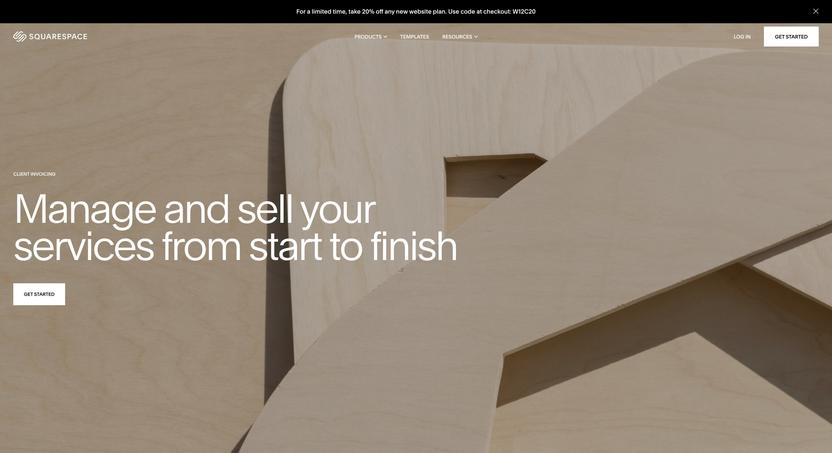 Task type: locate. For each thing, give the bounding box(es) containing it.
any
[[385, 8, 395, 15]]

get inside get started link
[[24, 291, 33, 297]]

0 horizontal spatial get
[[24, 291, 33, 297]]

1 horizontal spatial get
[[776, 33, 785, 40]]

start
[[249, 221, 321, 271]]

w12c20
[[513, 8, 536, 15]]

get started link
[[13, 283, 65, 305]]

in
[[746, 33, 751, 40]]

use
[[449, 8, 460, 15]]

templates link
[[401, 23, 429, 50]]

finish
[[370, 221, 457, 271]]

new
[[396, 8, 408, 15]]

invoicing
[[31, 171, 56, 177]]

started
[[34, 291, 55, 297]]

1 vertical spatial get
[[24, 291, 33, 297]]

and
[[163, 184, 229, 234]]

resources button
[[443, 23, 478, 50]]

get
[[776, 33, 785, 40], [24, 291, 33, 297]]

from
[[161, 221, 241, 271]]

log
[[734, 33, 745, 40]]

products
[[355, 33, 382, 40]]

to
[[329, 221, 362, 271]]

get started
[[24, 291, 55, 297]]

log             in
[[734, 33, 751, 40]]

checkout:
[[484, 8, 512, 15]]

resources
[[443, 33, 473, 40]]

get started
[[776, 33, 809, 40]]

templates
[[401, 33, 429, 40]]

get inside get started link
[[776, 33, 785, 40]]

manage and sell your services from start to finish
[[13, 184, 457, 271]]

plan.
[[433, 8, 447, 15]]

0 vertical spatial get
[[776, 33, 785, 40]]

log             in link
[[734, 33, 751, 40]]

squarespace logo image
[[13, 31, 87, 42]]

for a limited time, take 20% off any new website plan. use code at checkout: w12c20
[[297, 8, 536, 15]]



Task type: describe. For each thing, give the bounding box(es) containing it.
products button
[[355, 23, 387, 50]]

for
[[297, 8, 306, 15]]

services
[[13, 221, 154, 271]]

website
[[410, 8, 432, 15]]

get started link
[[765, 27, 820, 47]]

started
[[787, 33, 809, 40]]

manage
[[13, 184, 156, 234]]

get for get started
[[24, 291, 33, 297]]

20%
[[362, 8, 375, 15]]

take
[[349, 8, 361, 15]]

get for get started
[[776, 33, 785, 40]]

sell
[[237, 184, 293, 234]]

squarespace logo link
[[13, 31, 175, 42]]

limited
[[312, 8, 332, 15]]

client invoicing
[[13, 171, 56, 177]]

code
[[461, 8, 476, 15]]

off
[[376, 8, 384, 15]]

your
[[300, 184, 374, 234]]

a
[[307, 8, 311, 15]]

client
[[13, 171, 30, 177]]

time,
[[333, 8, 347, 15]]

at
[[477, 8, 482, 15]]



Task type: vqa. For each thing, say whether or not it's contained in the screenshot.
Log             In Link
yes



